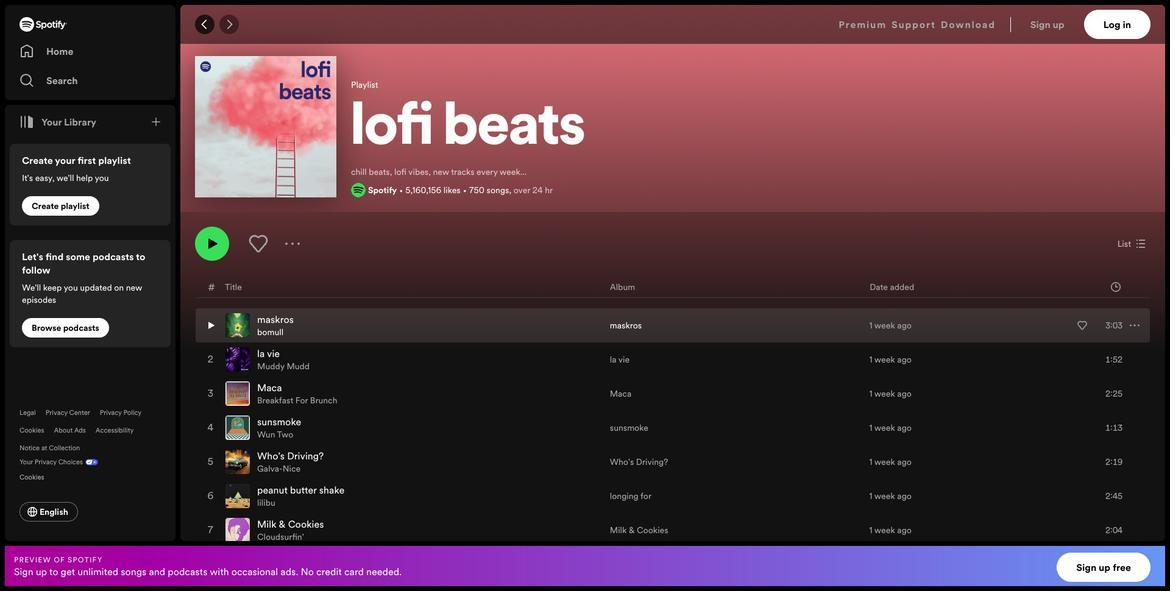 Task type: describe. For each thing, give the bounding box(es) containing it.
sign up free
[[1077, 561, 1131, 574]]

likes
[[444, 184, 461, 196]]

privacy for privacy policy
[[100, 408, 122, 418]]

1 week ago for galva-
[[870, 456, 912, 468]]

milk & cookies link inside cell
[[257, 518, 324, 531]]

it's
[[22, 172, 33, 184]]

1:52
[[1106, 354, 1123, 366]]

vie for la vie muddy mudd
[[267, 347, 280, 360]]

week...
[[500, 166, 527, 178]]

duration element
[[1111, 282, 1121, 292]]

who's driving? galva-nice
[[257, 449, 324, 475]]

go forward image
[[224, 20, 234, 29]]

your library
[[41, 115, 96, 129]]

milk for milk & cookies cloudsurfin'
[[257, 518, 276, 531]]

week for muddy
[[875, 354, 895, 366]]

lofi beats image
[[195, 56, 336, 197]]

your for your library
[[41, 115, 62, 129]]

who's driving? link inside cell
[[257, 449, 324, 463]]

privacy for privacy center
[[46, 408, 68, 418]]

premium button
[[839, 10, 887, 39]]

mudd
[[287, 360, 310, 372]]

sign up free button
[[1057, 553, 1151, 582]]

create for your
[[22, 154, 53, 167]]

of
[[54, 554, 65, 565]]

on
[[114, 282, 124, 294]]

sign inside preview of spotify sign up to get unlimited songs and podcasts with occasional ads. no credit card needed.
[[14, 565, 33, 578]]

go back image
[[200, 20, 210, 29]]

la vie
[[610, 354, 630, 366]]

sign up button
[[1026, 10, 1084, 39]]

every
[[477, 166, 498, 178]]

ago for two
[[897, 422, 912, 434]]

list
[[1118, 238, 1131, 250]]

1 horizontal spatial new
[[433, 166, 449, 178]]

who's for who's driving? galva-nice
[[257, 449, 285, 463]]

create playlist
[[32, 200, 89, 212]]

ago for cookies
[[897, 524, 912, 536]]

for
[[641, 490, 652, 502]]

no
[[301, 565, 314, 578]]

updated
[[80, 282, 112, 294]]

browse
[[32, 322, 61, 334]]

1 week ago for two
[[870, 422, 912, 434]]

sign up
[[1031, 18, 1065, 31]]

library
[[64, 115, 96, 129]]

two
[[277, 429, 293, 441]]

support button
[[892, 10, 936, 39]]

some
[[66, 250, 90, 263]]

maca for maca
[[610, 388, 632, 400]]

1 horizontal spatial maca link
[[610, 388, 632, 400]]

milk & cookies
[[610, 524, 668, 536]]

you for some
[[64, 282, 78, 294]]

lilibu link
[[257, 497, 275, 509]]

policy
[[123, 408, 142, 418]]

playlist inside button
[[61, 200, 89, 212]]

for
[[296, 394, 308, 407]]

1 horizontal spatial sunsmoke link
[[610, 422, 649, 434]]

added
[[890, 281, 915, 293]]

ago for galva-
[[897, 456, 912, 468]]

you for first
[[95, 172, 109, 184]]

choices
[[58, 458, 83, 467]]

premium
[[839, 18, 887, 31]]

playlist inside create your first playlist it's easy, we'll help you
[[98, 154, 131, 167]]

3:03
[[1106, 319, 1123, 332]]

your privacy choices button
[[20, 458, 83, 467]]

week for for
[[875, 388, 895, 400]]

notice
[[20, 444, 40, 453]]

spotify link
[[368, 184, 397, 196]]

log in button
[[1084, 10, 1151, 39]]

1 week from the top
[[875, 319, 895, 332]]

la for la vie muddy mudd
[[257, 347, 265, 360]]

chill beats, lofi vibes, new tracks every week...
[[351, 166, 527, 178]]

to inside preview of spotify sign up to get unlimited songs and podcasts with occasional ads. no credit card needed.
[[49, 565, 58, 578]]

who's driving?
[[610, 456, 668, 468]]

breakfast
[[257, 394, 293, 407]]

bomull link
[[257, 326, 284, 338]]

ago for shake
[[897, 490, 912, 502]]

1 ago from the top
[[897, 319, 912, 332]]

0 horizontal spatial maskros link
[[257, 313, 294, 326]]

log
[[1104, 18, 1121, 31]]

ago for muddy
[[897, 354, 912, 366]]

find
[[46, 250, 64, 263]]

beats,
[[369, 166, 392, 178]]

and
[[149, 565, 165, 578]]

24
[[533, 184, 543, 196]]

collection
[[49, 444, 80, 453]]

english
[[40, 506, 68, 518]]

your privacy choices
[[20, 458, 83, 467]]

sunsmoke for sunsmoke wun two
[[257, 415, 301, 429]]

vibes,
[[408, 166, 431, 178]]

podcasts inside let's find some podcasts to follow we'll keep you updated on new episodes
[[93, 250, 134, 263]]

0 vertical spatial songs
[[487, 184, 509, 196]]

to inside let's find some podcasts to follow we'll keep you updated on new episodes
[[136, 250, 145, 263]]

log in
[[1104, 18, 1131, 31]]

1:13
[[1106, 422, 1123, 434]]

top bar and user menu element
[[180, 5, 1165, 44]]

album
[[610, 281, 635, 293]]

sunsmoke wun two
[[257, 415, 301, 441]]

premium support download
[[839, 18, 996, 31]]

notice at collection link
[[20, 444, 80, 453]]

longing
[[610, 490, 639, 502]]

sign for sign up
[[1031, 18, 1051, 31]]

3:03 cell
[[1078, 309, 1140, 342]]

cookies down "for"
[[637, 524, 668, 536]]

maca breakfast for brunch
[[257, 381, 337, 407]]

lofi beats
[[351, 100, 585, 159]]

milk & cookies cloudsurfin'
[[257, 518, 324, 543]]

lilibu
[[257, 497, 275, 509]]

privacy down at
[[35, 458, 57, 467]]

follow
[[22, 263, 50, 277]]

ago for for
[[897, 388, 912, 400]]

cookies inside milk & cookies cloudsurfin'
[[288, 518, 324, 531]]

1 vertical spatial podcasts
[[63, 322, 99, 334]]

brunch
[[310, 394, 337, 407]]

peanut
[[257, 483, 288, 497]]

,
[[509, 184, 512, 196]]

butter
[[290, 483, 317, 497]]

spotify inside preview of spotify sign up to get unlimited songs and podcasts with occasional ads. no credit card needed.
[[68, 554, 103, 565]]

easy,
[[35, 172, 55, 184]]

1 horizontal spatial spotify
[[368, 184, 397, 196]]

browse podcasts
[[32, 322, 99, 334]]

needed.
[[366, 565, 402, 578]]

#
[[208, 280, 215, 294]]

1 for two
[[870, 422, 873, 434]]

cookies down your privacy choices button
[[20, 473, 44, 482]]

sign for sign up free
[[1077, 561, 1097, 574]]

accessibility link
[[96, 426, 134, 435]]

1 week ago for cookies
[[870, 524, 912, 536]]

new inside let's find some podcasts to follow we'll keep you updated on new episodes
[[126, 282, 142, 294]]

1 vertical spatial spotify image
[[351, 183, 366, 197]]

get
[[61, 565, 75, 578]]

occasional
[[231, 565, 278, 578]]

muddy mudd link
[[257, 360, 310, 372]]



Task type: locate. For each thing, give the bounding box(es) containing it.
maskros inside cell
[[257, 313, 294, 326]]

sign
[[1031, 18, 1051, 31], [1077, 561, 1097, 574], [14, 565, 33, 578]]

4 1 week ago from the top
[[870, 422, 912, 434]]

7 week from the top
[[875, 524, 895, 536]]

6 1 from the top
[[870, 490, 873, 502]]

& for milk & cookies cloudsurfin'
[[279, 518, 286, 531]]

la for la vie
[[610, 354, 617, 366]]

5,160,156 likes
[[406, 184, 461, 196]]

sunsmoke
[[257, 415, 301, 429], [610, 422, 649, 434]]

cookies link
[[20, 426, 44, 435], [20, 469, 54, 483]]

sunsmoke cell
[[226, 411, 306, 444]]

0 horizontal spatial your
[[20, 458, 33, 467]]

5 ago from the top
[[897, 456, 912, 468]]

1 vertical spatial spotify
[[68, 554, 103, 565]]

galva-nice link
[[257, 463, 301, 475]]

spotify down beats,
[[368, 184, 397, 196]]

0 horizontal spatial spotify
[[68, 554, 103, 565]]

you right help
[[95, 172, 109, 184]]

1 horizontal spatial la
[[610, 354, 617, 366]]

2 horizontal spatial sign
[[1077, 561, 1097, 574]]

maca down la vie at bottom right
[[610, 388, 632, 400]]

who's driving? cell
[[226, 446, 329, 479]]

0 horizontal spatial driving?
[[287, 449, 324, 463]]

california consumer privacy act (ccpa) opt-out icon image
[[83, 458, 98, 469]]

0 vertical spatial spotify image
[[20, 17, 67, 32]]

up left log at the right of the page
[[1053, 18, 1065, 31]]

help
[[76, 172, 93, 184]]

3 1 from the top
[[870, 388, 873, 400]]

# row
[[196, 276, 1150, 298]]

1 horizontal spatial sunsmoke
[[610, 422, 649, 434]]

0 horizontal spatial la
[[257, 347, 265, 360]]

up for sign up free
[[1099, 561, 1111, 574]]

0 horizontal spatial &
[[279, 518, 286, 531]]

wun
[[257, 429, 275, 441]]

0 horizontal spatial sign
[[14, 565, 33, 578]]

1 horizontal spatial playlist
[[98, 154, 131, 167]]

up for sign up
[[1053, 18, 1065, 31]]

about ads
[[54, 426, 86, 435]]

playlist down help
[[61, 200, 89, 212]]

milk down lilibu
[[257, 518, 276, 531]]

up left of
[[36, 565, 47, 578]]

cookies link down your privacy choices button
[[20, 469, 54, 483]]

your
[[55, 154, 75, 167]]

1 vertical spatial create
[[32, 200, 59, 212]]

privacy center
[[46, 408, 90, 418]]

vie inside the la vie muddy mudd
[[267, 347, 280, 360]]

your for your privacy choices
[[20, 458, 33, 467]]

0 vertical spatial to
[[136, 250, 145, 263]]

create inside button
[[32, 200, 59, 212]]

la vie link
[[257, 347, 280, 360], [610, 354, 630, 366]]

episodes
[[22, 294, 56, 306]]

muddy
[[257, 360, 285, 372]]

who's for who's driving?
[[610, 456, 634, 468]]

we'll
[[56, 172, 74, 184]]

maskros bomull
[[257, 313, 294, 338]]

0 horizontal spatial songs
[[121, 565, 147, 578]]

maca
[[257, 381, 282, 394], [610, 388, 632, 400]]

wun two link
[[257, 429, 293, 441]]

maca down muddy
[[257, 381, 282, 394]]

1 week ago for shake
[[870, 490, 912, 502]]

0 horizontal spatial la vie link
[[257, 347, 280, 360]]

1 horizontal spatial sign
[[1031, 18, 1051, 31]]

milk & cookies link down peanut butter shake cell
[[257, 518, 324, 531]]

maskros link
[[257, 313, 294, 326], [610, 319, 642, 332]]

credit
[[316, 565, 342, 578]]

0 vertical spatial you
[[95, 172, 109, 184]]

2 1 week ago from the top
[[870, 354, 912, 366]]

maskros for maskros
[[610, 319, 642, 332]]

1 horizontal spatial milk & cookies link
[[610, 524, 668, 536]]

6 ago from the top
[[897, 490, 912, 502]]

milk inside milk & cookies cloudsurfin'
[[257, 518, 276, 531]]

maskros up la vie at bottom right
[[610, 319, 642, 332]]

maca link down muddy
[[257, 381, 282, 394]]

legal
[[20, 408, 36, 418]]

0 vertical spatial lofi
[[351, 100, 433, 159]]

1 vertical spatial new
[[126, 282, 142, 294]]

in
[[1123, 18, 1131, 31]]

2 ago from the top
[[897, 354, 912, 366]]

date
[[870, 281, 888, 293]]

1 vertical spatial songs
[[121, 565, 147, 578]]

2 vertical spatial podcasts
[[168, 565, 208, 578]]

1 horizontal spatial maca
[[610, 388, 632, 400]]

spotify
[[368, 184, 397, 196], [68, 554, 103, 565]]

title
[[225, 281, 242, 293]]

date added
[[870, 281, 915, 293]]

milk for milk & cookies
[[610, 524, 627, 536]]

download
[[941, 18, 996, 31]]

cookies link up the notice
[[20, 426, 44, 435]]

1 for galva-
[[870, 456, 873, 468]]

peanut butter shake cell
[[226, 480, 349, 513]]

4 1 from the top
[[870, 422, 873, 434]]

2 cookies link from the top
[[20, 469, 54, 483]]

spotify image up home
[[20, 17, 67, 32]]

create up easy,
[[22, 154, 53, 167]]

1 for for
[[870, 388, 873, 400]]

sign inside top bar and user menu element
[[1031, 18, 1051, 31]]

0 horizontal spatial maskros
[[257, 313, 294, 326]]

2 horizontal spatial up
[[1099, 561, 1111, 574]]

1 vertical spatial you
[[64, 282, 78, 294]]

your inside button
[[41, 115, 62, 129]]

la vie cell
[[226, 343, 315, 376]]

1 horizontal spatial songs
[[487, 184, 509, 196]]

7 ago from the top
[[897, 524, 912, 536]]

over
[[514, 184, 530, 196]]

podcasts up on
[[93, 250, 134, 263]]

breakfast for brunch link
[[257, 394, 337, 407]]

0 vertical spatial create
[[22, 154, 53, 167]]

0 vertical spatial new
[[433, 166, 449, 178]]

privacy center link
[[46, 408, 90, 418]]

your down the notice
[[20, 458, 33, 467]]

2 week from the top
[[875, 354, 895, 366]]

legal link
[[20, 408, 36, 418]]

4 week from the top
[[875, 422, 895, 434]]

0 horizontal spatial spotify image
[[20, 17, 67, 32]]

milk & cookies link
[[257, 518, 324, 531], [610, 524, 668, 536]]

0 vertical spatial playlist
[[98, 154, 131, 167]]

new right on
[[126, 282, 142, 294]]

milk & cookies link down "for"
[[610, 524, 668, 536]]

6 week from the top
[[875, 490, 895, 502]]

cookies down peanut butter shake lilibu
[[288, 518, 324, 531]]

create playlist button
[[22, 196, 99, 216]]

0 vertical spatial podcasts
[[93, 250, 134, 263]]

search link
[[20, 68, 161, 93]]

milk & cookies cell
[[226, 514, 329, 547]]

0 horizontal spatial new
[[126, 282, 142, 294]]

you right keep
[[64, 282, 78, 294]]

1 1 from the top
[[870, 319, 873, 332]]

1 for muddy
[[870, 354, 873, 366]]

750 songs , over 24 hr
[[469, 184, 553, 196]]

songs right 750
[[487, 184, 509, 196]]

bomull
[[257, 326, 284, 338]]

1 horizontal spatial up
[[1053, 18, 1065, 31]]

week for galva-
[[875, 456, 895, 468]]

galva-
[[257, 463, 283, 475]]

5 week from the top
[[875, 456, 895, 468]]

let's find some podcasts to follow we'll keep you updated on new episodes
[[22, 250, 145, 306]]

you inside let's find some podcasts to follow we'll keep you updated on new episodes
[[64, 282, 78, 294]]

1 week ago for muddy
[[870, 354, 912, 366]]

vie for la vie
[[619, 354, 630, 366]]

driving? for who's driving?
[[636, 456, 668, 468]]

maskros up la vie cell
[[257, 313, 294, 326]]

milk down longing
[[610, 524, 627, 536]]

about
[[54, 426, 73, 435]]

1 horizontal spatial who's
[[610, 456, 634, 468]]

support
[[892, 18, 936, 31]]

create down easy,
[[32, 200, 59, 212]]

1 horizontal spatial &
[[629, 524, 635, 536]]

2:25
[[1106, 388, 1123, 400]]

week for cookies
[[875, 524, 895, 536]]

sunsmoke inside cell
[[257, 415, 301, 429]]

0 horizontal spatial maca link
[[257, 381, 282, 394]]

longing for
[[610, 490, 652, 502]]

tracks
[[451, 166, 475, 178]]

maskros link up la vie cell
[[257, 313, 294, 326]]

up
[[1053, 18, 1065, 31], [1099, 561, 1111, 574], [36, 565, 47, 578]]

0 horizontal spatial sunsmoke link
[[257, 415, 301, 429]]

maca link inside cell
[[257, 381, 282, 394]]

podcasts
[[93, 250, 134, 263], [63, 322, 99, 334], [168, 565, 208, 578]]

duration image
[[1111, 282, 1121, 292]]

1 for shake
[[870, 490, 873, 502]]

1 horizontal spatial la vie link
[[610, 354, 630, 366]]

cookies up the notice
[[20, 426, 44, 435]]

spotify image
[[20, 17, 67, 32], [351, 183, 366, 197]]

who's down wun two link
[[257, 449, 285, 463]]

0 vertical spatial your
[[41, 115, 62, 129]]

vie
[[267, 347, 280, 360], [619, 354, 630, 366]]

lofi beats grid
[[181, 276, 1165, 591]]

to
[[136, 250, 145, 263], [49, 565, 58, 578]]

beats
[[444, 100, 585, 159]]

& for milk & cookies
[[629, 524, 635, 536]]

la
[[257, 347, 265, 360], [610, 354, 617, 366]]

podcasts right "browse"
[[63, 322, 99, 334]]

driving? for who's driving? galva-nice
[[287, 449, 324, 463]]

spotify right of
[[68, 554, 103, 565]]

driving? down two
[[287, 449, 324, 463]]

playlist
[[351, 79, 378, 91]]

1 week ago for for
[[870, 388, 912, 400]]

create inside create your first playlist it's easy, we'll help you
[[22, 154, 53, 167]]

maskros for maskros bomull
[[257, 313, 294, 326]]

maca link down la vie at bottom right
[[610, 388, 632, 400]]

your left library at the top
[[41, 115, 62, 129]]

maca cell
[[226, 377, 342, 410]]

driving? inside who's driving? galva-nice
[[287, 449, 324, 463]]

1 horizontal spatial your
[[41, 115, 62, 129]]

3 1 week ago from the top
[[870, 388, 912, 400]]

0 horizontal spatial to
[[49, 565, 58, 578]]

who's up longing
[[610, 456, 634, 468]]

0 horizontal spatial maca
[[257, 381, 282, 394]]

0 horizontal spatial who's
[[257, 449, 285, 463]]

List button
[[1113, 234, 1151, 254]]

center
[[69, 408, 90, 418]]

who's inside who's driving? galva-nice
[[257, 449, 285, 463]]

new up 5,160,156 likes
[[433, 166, 449, 178]]

1 horizontal spatial to
[[136, 250, 145, 263]]

podcasts inside preview of spotify sign up to get unlimited songs and podcasts with occasional ads. no credit card needed.
[[168, 565, 208, 578]]

0 horizontal spatial milk
[[257, 518, 276, 531]]

0 horizontal spatial who's driving? link
[[257, 449, 324, 463]]

lofi
[[351, 100, 433, 159], [394, 166, 407, 178]]

0 horizontal spatial playlist
[[61, 200, 89, 212]]

sunsmoke for sunsmoke
[[610, 422, 649, 434]]

longing for link
[[610, 490, 652, 502]]

750
[[469, 184, 485, 196]]

maskros link up la vie at bottom right
[[610, 319, 642, 332]]

1 cookies link from the top
[[20, 426, 44, 435]]

0 horizontal spatial sunsmoke
[[257, 415, 301, 429]]

&
[[279, 518, 286, 531], [629, 524, 635, 536]]

playlist
[[98, 154, 131, 167], [61, 200, 89, 212]]

up inside top bar and user menu element
[[1053, 18, 1065, 31]]

3 week from the top
[[875, 388, 895, 400]]

lofi up beats,
[[351, 100, 433, 159]]

7 1 week ago from the top
[[870, 524, 912, 536]]

week for two
[[875, 422, 895, 434]]

driving? up "for"
[[636, 456, 668, 468]]

unlimited
[[78, 565, 118, 578]]

7 1 from the top
[[870, 524, 873, 536]]

1 vertical spatial to
[[49, 565, 58, 578]]

0 horizontal spatial vie
[[267, 347, 280, 360]]

6 1 week ago from the top
[[870, 490, 912, 502]]

privacy up about
[[46, 408, 68, 418]]

create for playlist
[[32, 200, 59, 212]]

1 vertical spatial cookies link
[[20, 469, 54, 483]]

# column header
[[208, 276, 215, 297]]

1 horizontal spatial vie
[[619, 354, 630, 366]]

maca for maca breakfast for brunch
[[257, 381, 282, 394]]

spotify image inside main element
[[20, 17, 67, 32]]

who's driving? link
[[257, 449, 324, 463], [610, 456, 668, 468]]

you inside create your first playlist it's easy, we'll help you
[[95, 172, 109, 184]]

1 vertical spatial lofi
[[394, 166, 407, 178]]

about ads link
[[54, 426, 86, 435]]

0 vertical spatial spotify
[[368, 184, 397, 196]]

maca inside maca breakfast for brunch
[[257, 381, 282, 394]]

2 1 from the top
[[870, 354, 873, 366]]

up left free at the right bottom of the page
[[1099, 561, 1111, 574]]

card
[[344, 565, 364, 578]]

la inside the la vie muddy mudd
[[257, 347, 265, 360]]

songs inside preview of spotify sign up to get unlimited songs and podcasts with occasional ads. no credit card needed.
[[121, 565, 147, 578]]

playlist right first
[[98, 154, 131, 167]]

privacy policy
[[100, 408, 142, 418]]

1 horizontal spatial maskros link
[[610, 319, 642, 332]]

peanut butter shake lilibu
[[257, 483, 345, 509]]

maskros cell
[[226, 309, 299, 342]]

1 horizontal spatial you
[[95, 172, 109, 184]]

who's driving? link up "for"
[[610, 456, 668, 468]]

privacy up 'accessibility'
[[100, 408, 122, 418]]

0 vertical spatial cookies link
[[20, 426, 44, 435]]

ago
[[897, 319, 912, 332], [897, 354, 912, 366], [897, 388, 912, 400], [897, 422, 912, 434], [897, 456, 912, 468], [897, 490, 912, 502], [897, 524, 912, 536]]

search
[[46, 74, 78, 87]]

1 horizontal spatial spotify image
[[351, 183, 366, 197]]

week
[[875, 319, 895, 332], [875, 354, 895, 366], [875, 388, 895, 400], [875, 422, 895, 434], [875, 456, 895, 468], [875, 490, 895, 502], [875, 524, 895, 536]]

1 horizontal spatial driving?
[[636, 456, 668, 468]]

1 for cookies
[[870, 524, 873, 536]]

podcasts right and
[[168, 565, 208, 578]]

first
[[78, 154, 96, 167]]

who's driving? link down two
[[257, 449, 324, 463]]

1 horizontal spatial milk
[[610, 524, 627, 536]]

1 vertical spatial your
[[20, 458, 33, 467]]

ads.
[[281, 565, 298, 578]]

free
[[1113, 561, 1131, 574]]

5 1 week ago from the top
[[870, 456, 912, 468]]

1 horizontal spatial who's driving? link
[[610, 456, 668, 468]]

home
[[46, 44, 73, 58]]

hr
[[545, 184, 553, 196]]

up inside preview of spotify sign up to get unlimited songs and podcasts with occasional ads. no credit card needed.
[[36, 565, 47, 578]]

1 vertical spatial playlist
[[61, 200, 89, 212]]

cloudsurfin' link
[[257, 531, 304, 543]]

& inside milk & cookies cloudsurfin'
[[279, 518, 286, 531]]

keep
[[43, 282, 62, 294]]

main element
[[5, 5, 176, 541]]

chill
[[351, 166, 367, 178]]

week for shake
[[875, 490, 895, 502]]

0 horizontal spatial milk & cookies link
[[257, 518, 324, 531]]

lofi left vibes,
[[394, 166, 407, 178]]

5 1 from the top
[[870, 456, 873, 468]]

4 ago from the top
[[897, 422, 912, 434]]

1 1 week ago from the top
[[870, 319, 912, 332]]

notice at collection
[[20, 444, 80, 453]]

spotify image down chill at the top left of page
[[351, 183, 366, 197]]

1 horizontal spatial maskros
[[610, 319, 642, 332]]

0 horizontal spatial up
[[36, 565, 47, 578]]

0 horizontal spatial you
[[64, 282, 78, 294]]

3 ago from the top
[[897, 388, 912, 400]]

milk
[[257, 518, 276, 531], [610, 524, 627, 536]]

ads
[[74, 426, 86, 435]]

songs left and
[[121, 565, 147, 578]]



Task type: vqa. For each thing, say whether or not it's contained in the screenshot.
Milk for Milk & Cookies Cloudsurfin'
yes



